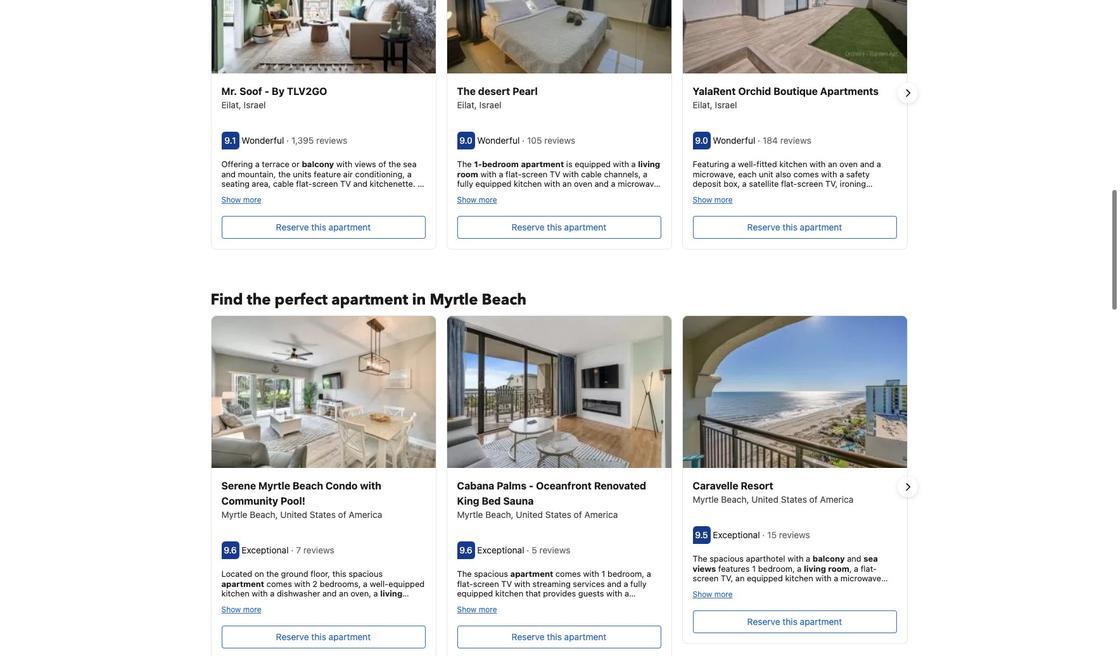 Task type: vqa. For each thing, say whether or not it's contained in the screenshot.
the bottommost The Living Room
yes



Task type: describe. For each thing, give the bounding box(es) containing it.
accommodation inside "comes with 1 bedroom, a flat-screen tv with streaming services and a fully equipped kitchen that provides guests with a dishwasher, an oven, a washing machine, a microwave and a toaster. the comfortable, accommodation also comes with soundproofing and a"
[[508, 618, 570, 629]]

show more button for mr. soof - by tlv2go
[[221, 195, 261, 205]]

cabana palms - oceanfront renovated king bed sauna image
[[447, 316, 671, 468]]

views
[[693, 564, 716, 574]]

the desert pearl section
[[446, 0, 672, 250]]

more for yalarent orchid boutique apartments
[[715, 195, 733, 205]]

in inside with a flat-screen tv with cable channels, a fully equipped kitchen with an oven and a microwave, and 1 bathroom with a hair dryer. towels and bed linen are provided in the
[[528, 199, 535, 209]]

private inside serene myrtle beach condo with community pool! section
[[326, 618, 352, 629]]

show more for cabana palms - oceanfront renovated king bed sauna
[[457, 605, 497, 615]]

entrance. inside the desert pearl section
[[457, 219, 494, 229]]

the inside located on the ground floor, this spacious apartment
[[266, 569, 279, 579]]

reserve this apartment link for tlv2go
[[221, 216, 426, 239]]

an inside "comes with 1 bedroom, a flat-screen tv with streaming services and a fully equipped kitchen that provides guests with a dishwasher, an oven, a washing machine, a microwave and a toaster. the comfortable, accommodation also comes with soundproofing and a"
[[505, 599, 514, 609]]

. inside the desert pearl section
[[595, 199, 597, 209]]

eilat, inside mr. soof - by tlv2go eilat, israel
[[221, 100, 241, 110]]

washing
[[546, 599, 577, 609]]

cabana
[[457, 480, 494, 492]]

9.6 for serene myrtle beach condo with community pool!
[[224, 545, 237, 556]]

free
[[693, 219, 708, 229]]

with up dryer.
[[563, 169, 579, 179]]

fully inside with a flat-screen tv with cable channels, a fully equipped kitchen with an oven and a microwave, and 1 bathroom with a hair dryer. towels and bed linen are provided in the
[[457, 179, 473, 189]]

rated exceptional element for king
[[477, 545, 527, 556]]

certain
[[754, 219, 780, 229]]

private inside . for added privacy, the accommodation has a private entrance and is protected by full-day security.
[[558, 638, 585, 648]]

with up guests
[[583, 569, 599, 579]]

featured inside . towels and bed linen are featured in the aparthotel. the property offers pool views.
[[761, 593, 794, 604]]

show for serene myrtle beach condo with community pool!
[[221, 605, 241, 615]]

room inside "caravelle resort" section
[[828, 564, 850, 574]]

the 1-bedroom apartment is equipped with a
[[457, 159, 638, 169]]

0 vertical spatial beach
[[482, 290, 527, 311]]

tv,
[[721, 574, 733, 584]]

microwave,
[[618, 179, 661, 189]]

the desert pearl link
[[457, 84, 661, 99]]

more for mr. soof - by tlv2go
[[243, 195, 261, 205]]

room inside the desert pearl section
[[457, 169, 478, 179]]

offering a terrace or balcony
[[221, 159, 334, 169]]

mr. soof - by tlv2go image
[[211, 0, 436, 74]]

reserve this apartment link for israel
[[457, 216, 661, 239]]

the for pearl
[[457, 86, 476, 97]]

reviews for soof
[[316, 135, 347, 146]]

from 5 reviews element
[[527, 545, 573, 556]]

7
[[296, 545, 301, 556]]

israel inside mr. soof - by tlv2go eilat, israel
[[244, 100, 266, 110]]

scored 9.6 element for king
[[457, 542, 475, 560]]

1-
[[474, 159, 482, 169]]

with left hair at the left top of page
[[519, 189, 535, 199]]

america inside 'cabana palms - oceanfront renovated king bed sauna myrtle beach, united states of america'
[[585, 510, 618, 520]]

scored 9.1 element
[[221, 132, 239, 150]]

rated wonderful element for israel
[[477, 135, 522, 146]]

entrance. inside serene myrtle beach condo with community pool! section
[[354, 618, 391, 629]]

exceptional for states
[[713, 530, 760, 541]]

features inside the desert pearl section
[[568, 209, 599, 219]]

living inside the desert pearl section
[[638, 159, 660, 169]]

pool
[[753, 603, 769, 613]]

israel inside the yalarent orchid boutique apartments eilat, israel
[[715, 100, 737, 110]]

, for a
[[850, 564, 852, 574]]

with down 'features 1 bedroom, a living room'
[[805, 584, 821, 594]]

services
[[573, 579, 605, 589]]

have
[[877, 209, 895, 219]]

serene myrtle beach condo with community pool! myrtle beach, united states of america
[[221, 480, 382, 520]]

living room inside the desert pearl section
[[457, 159, 660, 179]]

with up provided
[[481, 169, 497, 179]]

with down from 15 reviews element
[[788, 554, 804, 564]]

community
[[221, 496, 278, 507]]

show more button for caravelle resort
[[693, 589, 733, 599]]

1,395
[[291, 135, 314, 146]]

. inside . for added privacy, the accommodation has a private entrance and is protected by full-day security.
[[575, 628, 577, 639]]

comes with 2 bedrooms, a well-equipped kitchen with a dishwasher and an oven, a
[[221, 579, 425, 599]]

reserve this apartment link for with
[[221, 626, 426, 649]]

soundproofing
[[457, 628, 513, 639]]

sauna
[[503, 496, 534, 507]]

property types region containing serene myrtle beach condo with community pool!
[[201, 316, 918, 656]]

beach, inside 'cabana palms - oceanfront renovated king bed sauna myrtle beach, united states of america'
[[486, 510, 514, 520]]

pool!
[[281, 496, 306, 507]]

bed inside with a flat-screen tv with cable channels, a fully equipped kitchen with an oven and a microwave, and 1 bathroom with a hair dryer. towels and bed linen are provided in the
[[630, 189, 645, 199]]

toaster.
[[524, 609, 552, 619]]

towels inside . towels and bed linen are featured in the aparthotel. the property offers pool views.
[[865, 584, 891, 594]]

with inside serene myrtle beach condo with community pool! myrtle beach, united states of america
[[360, 480, 381, 492]]

. inside serene myrtle beach condo with community pool! section
[[323, 609, 325, 619]]

2 horizontal spatial also
[[859, 209, 874, 219]]

show for the desert pearl
[[457, 195, 477, 205]]

show more for the desert pearl
[[457, 195, 497, 205]]

a inside complex also have free wifi, while certain rooms also offer a terrace. at the
[[847, 219, 852, 229]]

the inside the , and a flat-screen tv. towels and bed linen are featured in the
[[265, 609, 277, 619]]

reserve for condo
[[276, 632, 309, 642]]

israel inside the desert pearl eilat, israel
[[479, 100, 502, 110]]

5
[[532, 545, 537, 556]]

living inside serene myrtle beach condo with community pool! section
[[380, 589, 403, 599]]

tlv2go
[[287, 86, 327, 97]]

screen inside "comes with 1 bedroom, a flat-screen tv with streaming services and a fully equipped kitchen that provides guests with a dishwasher, an oven, a washing machine, a microwave and a toaster. the comfortable, accommodation also comes with soundproofing and a"
[[473, 579, 499, 589]]

wifi,
[[710, 219, 729, 229]]

show more button for the desert pearl
[[457, 195, 497, 205]]

also inside "comes with 1 bedroom, a flat-screen tv with streaming services and a fully equipped kitchen that provides guests with a dishwasher, an oven, a washing machine, a microwave and a toaster. the comfortable, accommodation also comes with soundproofing and a"
[[572, 618, 588, 629]]

kitchen inside "comes with 1 bedroom, a flat-screen tv with streaming services and a fully equipped kitchen that provides guests with a dishwasher, an oven, a washing machine, a microwave and a toaster. the comfortable, accommodation also comes with soundproofing and a"
[[495, 589, 524, 599]]

flat- inside the , and a flat-screen tv. towels and bed linen are featured in the
[[271, 599, 287, 609]]

next image for yalarent orchid boutique apartments
[[900, 85, 915, 101]]

from 7 reviews element
[[291, 545, 337, 556]]

the inside . towels and bed linen are featured in the aparthotel. the property offers pool views.
[[805, 593, 817, 604]]

tv inside with a flat-screen tv with cable channels, a fully equipped kitchen with an oven and a microwave, and 1 bathroom with a hair dryer. towels and bed linen are provided in the
[[550, 169, 561, 179]]

flat- inside with a flat-screen tv with cable channels, a fully equipped kitchen with an oven and a microwave, and 1 bathroom with a hair dryer. towels and bed linen are provided in the
[[506, 169, 522, 179]]

is inside . for added privacy, the accommodation has a private entrance and is protected by full-day security.
[[640, 638, 646, 648]]

security.
[[540, 648, 573, 656]]

balcony inside mr. soof - by tlv2go section
[[302, 159, 334, 169]]

with a flat-screen tv with cable channels, a fully equipped kitchen with an oven and a microwave, and 1 bathroom with a hair dryer. towels and bed linen are provided in the
[[457, 169, 661, 209]]

myrtle inside 'cabana palms - oceanfront renovated king bed sauna myrtle beach, united states of america'
[[457, 510, 483, 520]]

and inside comes with 2 bedrooms, a well-equipped kitchen with a dishwasher and an oven, a
[[323, 589, 337, 599]]

featured inside the , and a flat-screen tv. towels and bed linen are featured in the
[[221, 609, 254, 619]]

this for king
[[547, 632, 562, 642]]

show for mr. soof - by tlv2go
[[221, 195, 241, 205]]

accommodation inside the desert pearl section
[[504, 209, 565, 219]]

show for yalarent orchid boutique apartments
[[693, 195, 712, 205]]

complex, units are equipped with bed linen and towels.
[[693, 228, 896, 248]]

9.0 for yalarent orchid boutique apartments
[[695, 135, 708, 146]]

cabana palms - oceanfront renovated king bed sauna section
[[446, 316, 672, 656]]

features inside "caravelle resort" section
[[719, 564, 750, 574]]

from 184 reviews element
[[758, 135, 814, 146]]

1 right tv,
[[752, 564, 756, 574]]

reserve this apartment link for united
[[693, 611, 897, 634]]

united inside caravelle resort myrtle beach, united states of america
[[752, 494, 779, 505]]

living inside "caravelle resort" section
[[804, 564, 826, 574]]

with up entrance
[[617, 618, 634, 629]]

spacious for the spacious aparthotel with a balcony and
[[710, 554, 744, 564]]

beach, inside caravelle resort myrtle beach, united states of america
[[721, 494, 749, 505]]

aparthotel.
[[819, 593, 861, 604]]

offer
[[827, 219, 845, 229]]

from 15 reviews element
[[763, 530, 813, 541]]

with up aparthotel.
[[816, 574, 832, 584]]

pearl
[[513, 86, 538, 97]]

hair
[[544, 189, 558, 199]]

sea views
[[693, 554, 878, 574]]

dishwasher,
[[457, 599, 502, 609]]

the for bedroom
[[457, 159, 472, 169]]

screen inside with a flat-screen tv with cable channels, a fully equipped kitchen with an oven and a microwave, and 1 bathroom with a hair dryer. towels and bed linen are provided in the
[[522, 169, 548, 179]]

desert
[[478, 86, 510, 97]]

serene myrtle beach condo with community pool! section
[[211, 316, 436, 656]]

privacy, inside . for added privacy, the accommodation has a private entrance and is protected by full-day security.
[[621, 628, 650, 639]]

dryer.
[[561, 189, 583, 199]]

entrance
[[587, 638, 621, 648]]

offers
[[728, 603, 751, 613]]

located on the ground floor, this spacious apartment
[[221, 569, 383, 589]]

reserve for apartments
[[748, 222, 780, 233]]

9.0 wonderful 184 reviews
[[695, 135, 814, 146]]

cabana palms - oceanfront renovated king bed sauna myrtle beach, united states of america
[[457, 480, 646, 520]]

from 1,395 reviews element
[[287, 135, 350, 146]]

184
[[763, 135, 778, 146]]

with down the on at the bottom of page
[[252, 589, 268, 599]]

more for the desert pearl
[[479, 195, 497, 205]]

property
[[693, 603, 726, 613]]

. for added privacy, the accommodation features a private entrance. inside serene myrtle beach condo with community pool! section
[[221, 609, 413, 629]]

reserve this apartment for with
[[276, 632, 371, 642]]

streaming
[[533, 579, 571, 589]]

show more for serene myrtle beach condo with community pool!
[[221, 605, 261, 615]]

linen inside the , and a flat-screen tv. towels and bed linen are featured in the
[[391, 599, 409, 609]]

serene myrtle beach condo with community pool! image
[[211, 316, 436, 468]]

guests
[[578, 589, 604, 599]]

palms
[[497, 480, 527, 492]]

cabana palms - oceanfront renovated king bed sauna link
[[457, 478, 661, 509]]

states inside caravelle resort myrtle beach, united states of america
[[781, 494, 807, 505]]

9.1 wonderful 1,395 reviews
[[225, 135, 350, 146]]

king
[[457, 496, 479, 507]]

boutique
[[774, 86, 818, 97]]

next image for caravelle resort
[[900, 480, 915, 495]]

this inside located on the ground floor, this spacious apartment
[[333, 569, 347, 579]]

oceanfront
[[536, 480, 592, 492]]

show more button for yalarent orchid boutique apartments
[[693, 195, 733, 205]]

fridge,
[[716, 584, 741, 594]]

reserve this apartment link for eilat,
[[693, 216, 897, 239]]

dishwasher
[[277, 589, 320, 599]]

terrace
[[262, 159, 289, 169]]

comes with 1 bedroom, a flat-screen tv with streaming services and a fully equipped kitchen that provides guests with a dishwasher, an oven, a washing machine, a microwave and a toaster. the comfortable, accommodation also comes with soundproofing and a
[[457, 569, 651, 639]]

rated exceptional element for community
[[242, 545, 291, 556]]

for inside the desert pearl section
[[599, 199, 612, 209]]

flat- inside , a flat- screen tv, an equipped kitchen with a microwave and a fridge, and 1 bathroom with a
[[861, 564, 877, 574]]

accommodation inside . for added privacy, the accommodation has a private entrance and is protected by full-day security.
[[472, 638, 533, 648]]

linen inside complex, units are equipped with bed linen and towels.
[[693, 238, 711, 248]]

eilat, inside the desert pearl eilat, israel
[[457, 100, 477, 110]]

reserve for by
[[276, 222, 309, 233]]

views.
[[772, 603, 796, 613]]

provides
[[543, 589, 576, 599]]

equipped inside with a flat-screen tv with cable channels, a fully equipped kitchen with an oven and a microwave, and 1 bathroom with a hair dryer. towels and bed linen are provided in the
[[476, 179, 512, 189]]

spacious for the spacious apartment
[[474, 569, 508, 579]]

kitchen inside with a flat-screen tv with cable channels, a fully equipped kitchen with an oven and a microwave, and 1 bathroom with a hair dryer. towels and bed linen are provided in the
[[514, 179, 542, 189]]

floor,
[[311, 569, 330, 579]]

channels,
[[604, 169, 641, 179]]

caravelle
[[693, 480, 739, 492]]

reserve this apartment for united
[[748, 616, 842, 627]]

with left '2'
[[294, 579, 310, 589]]

oven
[[574, 179, 592, 189]]

reviews for resort
[[779, 530, 810, 541]]

15
[[768, 530, 777, 541]]

towels.
[[730, 238, 757, 248]]

are inside complex, units are equipped with bed linen and towels.
[[811, 228, 823, 239]]

equipped inside , a flat- screen tv, an equipped kitchen with a microwave and a fridge, and 1 bathroom with a
[[747, 574, 783, 584]]

. for added privacy, the accommodation has a private entrance and is protected by full-day security.
[[457, 628, 650, 656]]

, for and
[[243, 599, 245, 609]]

yalarent orchid boutique apartments link
[[693, 84, 897, 99]]

with down "the 1-bedroom apartment is equipped with a"
[[544, 179, 560, 189]]

property types region containing mr. soof - by tlv2go
[[201, 0, 918, 265]]

serene
[[221, 480, 256, 492]]

privacy, inside the desert pearl section
[[457, 209, 487, 219]]

this for israel
[[783, 222, 798, 233]]

complex also have free wifi, while certain rooms also offer a terrace. at the
[[693, 209, 895, 239]]

show for cabana palms - oceanfront renovated king bed sauna
[[457, 605, 477, 615]]

apartment inside "caravelle resort" section
[[800, 616, 842, 627]]

a inside the , and a flat-screen tv. towels and bed linen are featured in the
[[264, 599, 268, 609]]

towels inside with a flat-screen tv with cable channels, a fully equipped kitchen with an oven and a microwave, and 1 bathroom with a hair dryer. towels and bed linen are provided in the
[[585, 189, 611, 199]]

a inside . for added privacy, the accommodation has a private entrance and is protected by full-day security.
[[551, 638, 556, 648]]

america inside serene myrtle beach condo with community pool! myrtle beach, united states of america
[[349, 510, 382, 520]]

1 inside with a flat-screen tv with cable channels, a fully equipped kitchen with an oven and a microwave, and 1 bathroom with a hair dryer. towels and bed linen are provided in the
[[474, 189, 478, 199]]

wonderful for tlv2go
[[242, 135, 284, 146]]

in inside . towels and bed linen are featured in the aparthotel. the property offers pool views.
[[796, 593, 803, 604]]

linen inside with a flat-screen tv with cable channels, a fully equipped kitchen with an oven and a microwave, and 1 bathroom with a hair dryer. towels and bed linen are provided in the
[[457, 199, 475, 209]]

beach inside serene myrtle beach condo with community pool! myrtle beach, united states of america
[[293, 480, 323, 492]]

the for aparthotel
[[693, 554, 708, 564]]

9.6 for cabana palms - oceanfront renovated king bed sauna
[[460, 545, 473, 556]]

reviews for palms
[[540, 545, 571, 556]]

a inside mr. soof - by tlv2go section
[[255, 159, 260, 169]]

more for caravelle resort
[[715, 590, 733, 599]]

- for by
[[265, 86, 269, 97]]

soof
[[240, 86, 262, 97]]

the desert pearl image
[[447, 0, 671, 74]]

added inside the desert pearl section
[[614, 199, 638, 209]]

caravelle resort section
[[682, 316, 908, 644]]

reserve this apartment for israel
[[512, 222, 607, 233]]

bed inside complex, units are equipped with bed linen and towels.
[[882, 228, 896, 239]]

kitchen inside , a flat- screen tv, an equipped kitchen with a microwave and a fridge, and 1 bathroom with a
[[785, 574, 813, 584]]

caravelle resort link
[[693, 478, 897, 494]]

has
[[536, 638, 549, 648]]

rated exceptional element for states
[[713, 530, 763, 541]]



Task type: locate. For each thing, give the bounding box(es) containing it.
9.0 down yalarent
[[695, 135, 708, 146]]

show more button down located
[[221, 604, 261, 615]]

while
[[732, 219, 751, 229]]

1 horizontal spatial . for added privacy, the accommodation features a private entrance.
[[457, 199, 638, 229]]

wonderful left 184
[[713, 135, 756, 146]]

1 horizontal spatial of
[[574, 510, 582, 520]]

2 vertical spatial private
[[558, 638, 585, 648]]

yalarent
[[693, 86, 736, 97]]

1 horizontal spatial beach
[[482, 290, 527, 311]]

added inside . for added privacy, the accommodation has a private entrance and is protected by full-day security.
[[594, 628, 618, 639]]

room
[[457, 169, 478, 179], [828, 564, 850, 574], [221, 599, 243, 609]]

, left sea
[[850, 564, 852, 574]]

0 horizontal spatial 9.0
[[460, 135, 473, 146]]

0 vertical spatial tv
[[550, 169, 561, 179]]

this
[[311, 222, 326, 233], [547, 222, 562, 233], [783, 222, 798, 233], [333, 569, 347, 579], [783, 616, 798, 627], [311, 632, 326, 642], [547, 632, 562, 642]]

yalarent orchid boutique apartments eilat, israel
[[693, 86, 879, 110]]

features down tv.
[[285, 618, 317, 629]]

with up 'microwave,'
[[613, 159, 629, 169]]

show more button for cabana palms - oceanfront renovated king bed sauna
[[457, 604, 497, 615]]

reserve this apartment inside mr. soof - by tlv2go section
[[276, 222, 371, 233]]

0 vertical spatial private
[[608, 209, 634, 219]]

entrance. down well-
[[354, 618, 391, 629]]

show more button inside "caravelle resort" section
[[693, 589, 733, 599]]

and inside . for added privacy, the accommodation has a private entrance and is protected by full-day security.
[[623, 638, 637, 648]]

rated wonderful element
[[242, 135, 287, 146], [477, 135, 522, 146], [713, 135, 758, 146]]

1 vertical spatial next image
[[900, 480, 915, 495]]

yalarent orchid boutique apartments image
[[683, 0, 907, 74]]

protected
[[457, 648, 495, 656]]

0 vertical spatial entrance.
[[457, 219, 494, 229]]

full-
[[509, 648, 524, 656]]

0 horizontal spatial rated wonderful element
[[242, 135, 287, 146]]

2
[[313, 579, 318, 589]]

the right aparthotel.
[[863, 593, 878, 604]]

are left dishwasher,
[[412, 599, 424, 609]]

, down located
[[243, 599, 245, 609]]

more up wifi, in the right top of the page
[[715, 195, 733, 205]]

1 up guests
[[602, 569, 605, 579]]

towels down sea
[[865, 584, 891, 594]]

the inside . for added privacy, the accommodation has a private entrance and is protected by full-day security.
[[457, 638, 470, 648]]

apartment inside located on the ground floor, this spacious apartment
[[221, 579, 264, 589]]

scored 9.6 element up the spacious apartment
[[457, 542, 475, 560]]

well-
[[370, 579, 389, 589]]

bedrooms,
[[320, 579, 361, 589]]

3 rated wonderful element from the left
[[713, 135, 758, 146]]

added down bedrooms,
[[342, 609, 366, 619]]

reserve for beach,
[[748, 616, 780, 627]]

complex,
[[753, 228, 787, 239]]

also left the 'have'
[[859, 209, 874, 219]]

1 property types region from the top
[[201, 0, 918, 265]]

comes for dishwasher
[[267, 579, 292, 589]]

- for oceanfront
[[529, 480, 534, 492]]

1 horizontal spatial wonderful
[[477, 135, 520, 146]]

show more
[[221, 195, 261, 205], [457, 195, 497, 205], [693, 195, 733, 205], [693, 590, 733, 599], [221, 605, 261, 615], [457, 605, 497, 615]]

for down cable
[[599, 199, 612, 209]]

states
[[781, 494, 807, 505], [310, 510, 336, 520], [545, 510, 572, 520]]

eilat, down mr.
[[221, 100, 241, 110]]

complex
[[824, 209, 857, 219]]

reserve down pool
[[748, 616, 780, 627]]

towels inside the , and a flat-screen tv. towels and bed linen are featured in the
[[329, 599, 356, 609]]

towels
[[585, 189, 611, 199], [865, 584, 891, 594], [329, 599, 356, 609]]

room left bedroom
[[457, 169, 478, 179]]

show more up soundproofing
[[457, 605, 497, 615]]

exceptional inside serene myrtle beach condo with community pool! section
[[242, 545, 289, 556]]

exceptional for community
[[242, 545, 289, 556]]

a
[[255, 159, 260, 169], [632, 159, 636, 169], [499, 169, 503, 179], [643, 169, 648, 179], [611, 179, 616, 189], [537, 189, 542, 199], [601, 209, 606, 219], [847, 219, 852, 229], [806, 554, 811, 564], [797, 564, 802, 574], [854, 564, 859, 574], [647, 569, 651, 579], [834, 574, 839, 584], [363, 579, 368, 589], [624, 579, 628, 589], [709, 584, 714, 594], [824, 584, 828, 594], [270, 589, 275, 599], [374, 589, 378, 599], [625, 589, 629, 599], [264, 599, 268, 609], [539, 599, 544, 609], [617, 599, 621, 609], [517, 609, 521, 619], [319, 618, 324, 629], [532, 628, 536, 639], [551, 638, 556, 648]]

- inside 'cabana palms - oceanfront renovated king bed sauna myrtle beach, united states of america'
[[529, 480, 534, 492]]

privacy, inside serene myrtle beach condo with community pool! section
[[369, 609, 398, 619]]

states down serene myrtle beach condo with community pool! link
[[310, 510, 336, 520]]

bedroom
[[482, 159, 519, 169]]

myrtle
[[430, 290, 478, 311], [258, 480, 290, 492], [693, 494, 719, 505], [221, 510, 247, 520], [457, 510, 483, 520]]

more inside yalarent orchid boutique apartments section
[[715, 195, 733, 205]]

the up dishwasher,
[[457, 569, 472, 579]]

flat- up dishwasher,
[[457, 579, 473, 589]]

9.5 exceptional 15 reviews
[[695, 530, 813, 541]]

condo
[[326, 480, 358, 492]]

reserve inside mr. soof - by tlv2go section
[[276, 222, 309, 233]]

2 horizontal spatial israel
[[715, 100, 737, 110]]

0 horizontal spatial for
[[327, 609, 340, 619]]

- right palms
[[529, 480, 534, 492]]

wonderful for israel
[[477, 135, 520, 146]]

more inside cabana palms - oceanfront renovated king bed sauna section
[[479, 605, 497, 615]]

3 israel from the left
[[715, 100, 737, 110]]

show more for mr. soof - by tlv2go
[[221, 195, 261, 205]]

1 inside "comes with 1 bedroom, a flat-screen tv with streaming services and a fully equipped kitchen that provides guests with a dishwasher, an oven, a washing machine, a microwave and a toaster. the comfortable, accommodation also comes with soundproofing and a"
[[602, 569, 605, 579]]

more inside the desert pearl section
[[479, 195, 497, 205]]

2 vertical spatial for
[[579, 628, 592, 639]]

1 horizontal spatial rated exceptional element
[[477, 545, 527, 556]]

balcony inside "caravelle resort" section
[[813, 554, 845, 564]]

sea
[[864, 554, 878, 564]]

an inside , a flat- screen tv, an equipped kitchen with a microwave and a fridge, and 1 bathroom with a
[[736, 574, 745, 584]]

property types region
[[201, 0, 918, 265], [201, 316, 918, 656]]

0 horizontal spatial united
[[280, 510, 307, 520]]

rated wonderful element for eilat,
[[713, 135, 758, 146]]

0 horizontal spatial microwave
[[457, 609, 498, 619]]

1 down 1-
[[474, 189, 478, 199]]

reviews inside yalarent orchid boutique apartments section
[[781, 135, 812, 146]]

rated exceptional element
[[713, 530, 763, 541], [242, 545, 291, 556], [477, 545, 527, 556]]

1 vertical spatial property types region
[[201, 316, 918, 656]]

reserve this apartment for eilat,
[[748, 222, 842, 233]]

2 horizontal spatial private
[[608, 209, 634, 219]]

featured down located
[[221, 609, 254, 619]]

this inside "caravelle resort" section
[[783, 616, 798, 627]]

1 horizontal spatial is
[[640, 638, 646, 648]]

yalarent orchid boutique apartments section
[[682, 0, 908, 250]]

the
[[457, 86, 476, 97], [457, 159, 472, 169], [693, 554, 708, 564], [457, 569, 472, 579], [863, 593, 878, 604], [555, 609, 569, 619]]

the inside . towels and bed linen are featured in the aparthotel. the property offers pool views.
[[863, 593, 878, 604]]

or
[[292, 159, 300, 169]]

reviews right 1,395
[[316, 135, 347, 146]]

oven, inside comes with 2 bedrooms, a well-equipped kitchen with a dishwasher and an oven, a
[[351, 589, 371, 599]]

more inside mr. soof - by tlv2go section
[[243, 195, 261, 205]]

the spacious apartment
[[457, 569, 553, 579]]

living up . towels and bed linen are featured in the aparthotel. the property offers pool views. on the right bottom of the page
[[804, 564, 826, 574]]

kitchen left hair at the left top of page
[[514, 179, 542, 189]]

at
[[886, 219, 894, 229]]

are
[[478, 199, 490, 209], [811, 228, 823, 239], [747, 593, 759, 604], [412, 599, 424, 609]]

2 vertical spatial added
[[594, 628, 618, 639]]

reserve this apartment for tlv2go
[[276, 222, 371, 233]]

by
[[497, 648, 506, 656]]

show more button inside the desert pearl section
[[457, 195, 497, 205]]

1 horizontal spatial oven,
[[516, 599, 537, 609]]

0 horizontal spatial living room
[[221, 589, 403, 609]]

1 vertical spatial . for added privacy, the accommodation features a private entrance.
[[221, 609, 413, 629]]

find
[[211, 290, 243, 311]]

with left streaming
[[514, 579, 530, 589]]

an left that
[[505, 599, 514, 609]]

the inside with a flat-screen tv with cable channels, a fully equipped kitchen with an oven and a microwave, and 1 bathroom with a hair dryer. towels and bed linen are provided in the
[[537, 199, 549, 209]]

united inside serene myrtle beach condo with community pool! myrtle beach, united states of america
[[280, 510, 307, 520]]

fully inside "comes with 1 bedroom, a flat-screen tv with streaming services and a fully equipped kitchen that provides guests with a dishwasher, an oven, a washing machine, a microwave and a toaster. the comfortable, accommodation also comes with soundproofing and a"
[[631, 579, 647, 589]]

the inside complex also have free wifi, while certain rooms also offer a terrace. at the
[[693, 228, 705, 239]]

. for added privacy, the accommodation features a private entrance.
[[457, 199, 638, 229], [221, 609, 413, 629]]

reviews right 5 at the bottom of the page
[[540, 545, 571, 556]]

1 horizontal spatial bedroom,
[[758, 564, 795, 574]]

reserve for eilat,
[[512, 222, 545, 233]]

9.6 exceptional 7 reviews
[[224, 545, 337, 556]]

1 rated wonderful element from the left
[[242, 135, 287, 146]]

is
[[566, 159, 573, 169], [640, 638, 646, 648]]

2 rated wonderful element from the left
[[477, 135, 522, 146]]

kitchen inside comes with 2 bedrooms, a well-equipped kitchen with a dishwasher and an oven, a
[[221, 589, 250, 599]]

0 vertical spatial microwave
[[841, 574, 882, 584]]

0 vertical spatial living
[[638, 159, 660, 169]]

9.6 up the spacious apartment
[[460, 545, 473, 556]]

1 israel from the left
[[244, 100, 266, 110]]

bedroom, inside "caravelle resort" section
[[758, 564, 795, 574]]

scored 9.0 element
[[457, 132, 475, 150], [693, 132, 711, 150]]

scored 9.0 element for the desert pearl
[[457, 132, 475, 150]]

for
[[599, 199, 612, 209], [327, 609, 340, 619], [579, 628, 592, 639]]

beach, down the community
[[250, 510, 278, 520]]

equipped inside complex, units are equipped with bed linen and towels.
[[825, 228, 861, 239]]

show more button
[[221, 195, 261, 205], [457, 195, 497, 205], [693, 195, 733, 205], [693, 589, 733, 599], [221, 604, 261, 615], [457, 604, 497, 615]]

the for apartment
[[457, 569, 472, 579]]

2 horizontal spatial towels
[[865, 584, 891, 594]]

spacious up dishwasher,
[[474, 569, 508, 579]]

1 horizontal spatial america
[[585, 510, 618, 520]]

wonderful for eilat,
[[713, 135, 756, 146]]

room up aparthotel.
[[828, 564, 850, 574]]

and inside . towels and bed linen are featured in the aparthotel. the property offers pool views.
[[693, 593, 707, 604]]

, inside , a flat- screen tv, an equipped kitchen with a microwave and a fridge, and 1 bathroom with a
[[850, 564, 852, 574]]

0 horizontal spatial privacy,
[[369, 609, 398, 619]]

scored 9.0 element for yalarent orchid boutique apartments
[[693, 132, 711, 150]]

entrance. down provided
[[457, 219, 494, 229]]

0 vertical spatial featured
[[761, 593, 794, 604]]

1 vertical spatial living room
[[221, 589, 403, 609]]

show inside serene myrtle beach condo with community pool! section
[[221, 605, 241, 615]]

reviews right the 7
[[303, 545, 334, 556]]

1 horizontal spatial scored 9.6 element
[[457, 542, 475, 560]]

0 horizontal spatial tv
[[501, 579, 512, 589]]

show down 1-
[[457, 195, 477, 205]]

oven, right tv.
[[351, 589, 371, 599]]

2 horizontal spatial eilat,
[[693, 100, 713, 110]]

0 horizontal spatial bedroom,
[[608, 569, 645, 579]]

reserve this apartment inside cabana palms - oceanfront renovated king bed sauna section
[[512, 632, 607, 642]]

2 horizontal spatial states
[[781, 494, 807, 505]]

0 horizontal spatial spacious
[[349, 569, 383, 579]]

1 horizontal spatial features
[[568, 209, 599, 219]]

0 horizontal spatial is
[[566, 159, 573, 169]]

exceptional inside cabana palms - oceanfront renovated king bed sauna section
[[477, 545, 524, 556]]

an
[[563, 179, 572, 189], [736, 574, 745, 584], [339, 589, 348, 599], [505, 599, 514, 609]]

show
[[221, 195, 241, 205], [457, 195, 477, 205], [693, 195, 712, 205], [693, 590, 712, 599], [221, 605, 241, 615], [457, 605, 477, 615]]

this inside yalarent orchid boutique apartments section
[[783, 222, 798, 233]]

provided
[[492, 199, 526, 209]]

flat- inside "comes with 1 bedroom, a flat-screen tv with streaming services and a fully equipped kitchen that provides guests with a dishwasher, an oven, a washing machine, a microwave and a toaster. the comfortable, accommodation also comes with soundproofing and a"
[[457, 579, 473, 589]]

2 israel from the left
[[479, 100, 502, 110]]

for right tv.
[[327, 609, 340, 619]]

accommodation inside serene myrtle beach condo with community pool! section
[[221, 618, 283, 629]]

ground
[[281, 569, 308, 579]]

show more button inside mr. soof - by tlv2go section
[[221, 195, 261, 205]]

of down serene myrtle beach condo with community pool! link
[[338, 510, 346, 520]]

reviews right the 15
[[779, 530, 810, 541]]

, a flat- screen tv, an equipped kitchen with a microwave and a fridge, and 1 bathroom with a
[[693, 564, 882, 594]]

an right tv.
[[339, 589, 348, 599]]

on
[[255, 569, 264, 579]]

scored 9.6 element up located
[[221, 542, 239, 560]]

mr. soof - by tlv2go link
[[221, 84, 426, 99]]

1 horizontal spatial living
[[638, 159, 660, 169]]

features
[[568, 209, 599, 219], [719, 564, 750, 574], [285, 618, 317, 629]]

0 horizontal spatial private
[[326, 618, 352, 629]]

the left 1-
[[457, 159, 472, 169]]

2 horizontal spatial beach,
[[721, 494, 749, 505]]

2 horizontal spatial of
[[810, 494, 818, 505]]

reserve this apartment link inside mr. soof - by tlv2go section
[[221, 216, 426, 239]]

this for states
[[783, 616, 798, 627]]

1 horizontal spatial states
[[545, 510, 572, 520]]

tv inside "comes with 1 bedroom, a flat-screen tv with streaming services and a fully equipped kitchen that provides guests with a dishwasher, an oven, a washing machine, a microwave and a toaster. the comfortable, accommodation also comes with soundproofing and a"
[[501, 579, 512, 589]]

reserve this apartment for renovated
[[512, 632, 607, 642]]

orchid
[[738, 86, 771, 97]]

0 horizontal spatial israel
[[244, 100, 266, 110]]

1 scored 9.0 element from the left
[[457, 132, 475, 150]]

cable
[[581, 169, 602, 179]]

1 eilat, from the left
[[221, 100, 241, 110]]

9.0 for the desert pearl
[[460, 135, 473, 146]]

bed
[[630, 189, 645, 199], [882, 228, 896, 239], [709, 593, 724, 604], [374, 599, 389, 609]]

wonderful up terrace
[[242, 135, 284, 146]]

9.1
[[225, 135, 236, 146]]

3 eilat, from the left
[[693, 100, 713, 110]]

are inside . towels and bed linen are featured in the aparthotel. the property offers pool views.
[[747, 593, 759, 604]]

rated exceptional element up the on at the bottom of page
[[242, 545, 291, 556]]

0 horizontal spatial ,
[[243, 599, 245, 609]]

1 horizontal spatial 9.0
[[695, 135, 708, 146]]

bathroom inside , a flat- screen tv, an equipped kitchen with a microwave and a fridge, and 1 bathroom with a
[[766, 584, 803, 594]]

0 horizontal spatial -
[[265, 86, 269, 97]]

9.0 inside the desert pearl section
[[460, 135, 473, 146]]

1 vertical spatial featured
[[221, 609, 254, 619]]

show more for yalarent orchid boutique apartments
[[693, 195, 733, 205]]

show more button up soundproofing
[[457, 604, 497, 615]]

reserve down the , and a flat-screen tv. towels and bed linen are featured in the
[[276, 632, 309, 642]]

for down comfortable,
[[579, 628, 592, 639]]

the
[[537, 199, 549, 209], [489, 209, 501, 219], [693, 228, 705, 239], [247, 290, 271, 311], [266, 569, 279, 579], [805, 593, 817, 604], [265, 609, 277, 619], [400, 609, 413, 619], [457, 638, 470, 648]]

this for community
[[311, 632, 326, 642]]

reserve this apartment
[[276, 222, 371, 233], [512, 222, 607, 233], [748, 222, 842, 233], [748, 616, 842, 627], [276, 632, 371, 642], [512, 632, 607, 642]]

1 wonderful from the left
[[242, 135, 284, 146]]

this inside cabana palms - oceanfront renovated king bed sauna section
[[547, 632, 562, 642]]

1 horizontal spatial tv
[[550, 169, 561, 179]]

rated wonderful element inside yalarent orchid boutique apartments section
[[713, 135, 758, 146]]

kitchen down the spacious apartment
[[495, 589, 524, 599]]

terrace.
[[854, 219, 884, 229]]

2 horizontal spatial spacious
[[710, 554, 744, 564]]

living room inside serene myrtle beach condo with community pool! section
[[221, 589, 403, 609]]

rated wonderful element up terrace
[[242, 135, 287, 146]]

eilat, inside the yalarent orchid boutique apartments eilat, israel
[[693, 100, 713, 110]]

more down offering
[[243, 195, 261, 205]]

are right fridge,
[[747, 593, 759, 604]]

2 horizontal spatial america
[[820, 494, 854, 505]]

more up soundproofing
[[479, 605, 497, 615]]

reviews for myrtle
[[303, 545, 334, 556]]

exceptional for king
[[477, 545, 524, 556]]

0 horizontal spatial living
[[380, 589, 403, 599]]

1 horizontal spatial beach,
[[486, 510, 514, 520]]

2 vertical spatial privacy,
[[621, 628, 650, 639]]

exceptional up the spacious apartment
[[477, 545, 524, 556]]

1 vertical spatial entrance.
[[354, 618, 391, 629]]

microwave up soundproofing
[[457, 609, 498, 619]]

show for caravelle resort
[[693, 590, 712, 599]]

show more inside mr. soof - by tlv2go section
[[221, 195, 261, 205]]

2 horizontal spatial comes
[[590, 618, 615, 629]]

2 9.6 from the left
[[460, 545, 473, 556]]

oven, inside "comes with 1 bedroom, a flat-screen tv with streaming services and a fully equipped kitchen that provides guests with a dishwasher, an oven, a washing machine, a microwave and a toaster. the comfortable, accommodation also comes with soundproofing and a"
[[516, 599, 537, 609]]

1 vertical spatial for
[[327, 609, 340, 619]]

with left at
[[863, 228, 879, 239]]

mr.
[[221, 86, 237, 97]]

more down the on at the bottom of page
[[243, 605, 261, 615]]

2 scored 9.0 element from the left
[[693, 132, 711, 150]]

2 property types region from the top
[[201, 316, 918, 656]]

israel down soof
[[244, 100, 266, 110]]

reviews for desert
[[544, 135, 576, 146]]

comes right the on at the bottom of page
[[267, 579, 292, 589]]

2 next image from the top
[[900, 480, 915, 495]]

0 vertical spatial features
[[568, 209, 599, 219]]

0 horizontal spatial 9.6
[[224, 545, 237, 556]]

rated wonderful element left 184
[[713, 135, 758, 146]]

show more up wifi, in the right top of the page
[[693, 195, 733, 205]]

reviews for orchid
[[781, 135, 812, 146]]

apartments
[[820, 86, 879, 97]]

1 vertical spatial towels
[[865, 584, 891, 594]]

featured down 'features 1 bedroom, a living room'
[[761, 593, 794, 604]]

rated wonderful element inside mr. soof - by tlv2go section
[[242, 135, 287, 146]]

units
[[790, 228, 808, 239]]

show more button inside cabana palms - oceanfront renovated king bed sauna section
[[457, 604, 497, 615]]

is left cable
[[566, 159, 573, 169]]

the desert pearl eilat, israel
[[457, 86, 538, 110]]

scored 9.0 element inside the desert pearl section
[[457, 132, 475, 150]]

located
[[221, 569, 252, 579]]

added down 'microwave,'
[[614, 199, 638, 209]]

1 horizontal spatial also
[[809, 219, 824, 229]]

1 horizontal spatial comes
[[556, 569, 581, 579]]

renovated
[[594, 480, 646, 492]]

mr. soof - by tlv2go eilat, israel
[[221, 86, 327, 110]]

0 horizontal spatial states
[[310, 510, 336, 520]]

0 horizontal spatial scored 9.0 element
[[457, 132, 475, 150]]

screen inside the , and a flat-screen tv. towels and bed linen are featured in the
[[287, 599, 313, 609]]

3 wonderful from the left
[[713, 135, 756, 146]]

that
[[526, 589, 541, 599]]

israel down desert
[[479, 100, 502, 110]]

2 eilat, from the left
[[457, 100, 477, 110]]

reserve this apartment inside yalarent orchid boutique apartments section
[[748, 222, 842, 233]]

0 vertical spatial next image
[[900, 85, 915, 101]]

1
[[474, 189, 478, 199], [752, 564, 756, 574], [602, 569, 605, 579], [760, 584, 764, 594]]

reserve this apartment link for renovated
[[457, 626, 661, 649]]

living right bedrooms,
[[380, 589, 403, 599]]

show inside cabana palms - oceanfront renovated king bed sauna section
[[457, 605, 477, 615]]

reserve inside cabana palms - oceanfront renovated king bed sauna section
[[512, 632, 545, 642]]

linen
[[457, 199, 475, 209], [693, 238, 711, 248], [726, 593, 745, 604], [391, 599, 409, 609]]

exceptional
[[713, 530, 760, 541], [242, 545, 289, 556], [477, 545, 524, 556]]

2 wonderful from the left
[[477, 135, 520, 146]]

reserve inside serene myrtle beach condo with community pool! section
[[276, 632, 309, 642]]

1 horizontal spatial israel
[[479, 100, 502, 110]]

beach
[[482, 290, 527, 311], [293, 480, 323, 492]]

show more button up property
[[693, 589, 733, 599]]

0 vertical spatial -
[[265, 86, 269, 97]]

of inside serene myrtle beach condo with community pool! myrtle beach, united states of america
[[338, 510, 346, 520]]

bathroom up views.
[[766, 584, 803, 594]]

are right units
[[811, 228, 823, 239]]

flat- up aparthotel.
[[861, 564, 877, 574]]

show more for caravelle resort
[[693, 590, 733, 599]]

of inside 'cabana palms - oceanfront renovated king bed sauna myrtle beach, united states of america'
[[574, 510, 582, 520]]

rated exceptional element up the spacious apartment
[[477, 545, 527, 556]]

reserve this apartment link inside "caravelle resort" section
[[693, 611, 897, 634]]

screen
[[522, 169, 548, 179], [693, 574, 719, 584], [473, 579, 499, 589], [287, 599, 313, 609]]

the inside the desert pearl eilat, israel
[[457, 86, 476, 97]]

tv up hair at the left top of page
[[550, 169, 561, 179]]

2 9.0 from the left
[[695, 135, 708, 146]]

bedroom, inside "comes with 1 bedroom, a flat-screen tv with streaming services and a fully equipped kitchen that provides guests with a dishwasher, an oven, a washing machine, a microwave and a toaster. the comfortable, accommodation also comes with soundproofing and a"
[[608, 569, 645, 579]]

screen inside , a flat- screen tv, an equipped kitchen with a microwave and a fridge, and 1 bathroom with a
[[693, 574, 719, 584]]

reserve
[[276, 222, 309, 233], [512, 222, 545, 233], [748, 222, 780, 233], [748, 616, 780, 627], [276, 632, 309, 642], [512, 632, 545, 642]]

show more down 1-
[[457, 195, 497, 205]]

0 horizontal spatial room
[[221, 599, 243, 609]]

more down 1-
[[479, 195, 497, 205]]

united down 'sauna'
[[516, 510, 543, 520]]

0 horizontal spatial . for added privacy, the accommodation features a private entrance.
[[221, 609, 413, 629]]

reserve this apartment link
[[221, 216, 426, 239], [457, 216, 661, 239], [693, 216, 897, 239], [693, 611, 897, 634], [221, 626, 426, 649], [457, 626, 661, 649]]

0 vertical spatial bathroom
[[480, 189, 517, 199]]

2 horizontal spatial for
[[599, 199, 612, 209]]

more for cabana palms - oceanfront renovated king bed sauna
[[479, 605, 497, 615]]

1 horizontal spatial featured
[[761, 593, 794, 604]]

bed down well-
[[374, 599, 389, 609]]

. inside . towels and bed linen are featured in the aparthotel. the property offers pool views.
[[860, 584, 862, 594]]

1 9.6 from the left
[[224, 545, 237, 556]]

0 horizontal spatial wonderful
[[242, 135, 284, 146]]

private down 'microwave,'
[[608, 209, 634, 219]]

1 horizontal spatial scored 9.0 element
[[693, 132, 711, 150]]

featured
[[761, 593, 794, 604], [221, 609, 254, 619]]

spacious inside located on the ground floor, this spacious apartment
[[349, 569, 383, 579]]

are left provided
[[478, 199, 490, 209]]

1 horizontal spatial rated wonderful element
[[477, 135, 522, 146]]

1 scored 9.6 element from the left
[[221, 542, 239, 560]]

reserve down or
[[276, 222, 309, 233]]

9.0 wonderful 105 reviews
[[460, 135, 578, 146]]

in inside the , and a flat-screen tv. towels and bed linen are featured in the
[[256, 609, 263, 619]]

added
[[614, 199, 638, 209], [342, 609, 366, 619], [594, 628, 618, 639]]

0 horizontal spatial features
[[285, 618, 317, 629]]

reviews right 184
[[781, 135, 812, 146]]

1 horizontal spatial united
[[516, 510, 543, 520]]

for inside . for added privacy, the accommodation has a private entrance and is protected by full-day security.
[[579, 628, 592, 639]]

0 horizontal spatial bathroom
[[480, 189, 517, 199]]

2 vertical spatial room
[[221, 599, 243, 609]]

reserve this apartment inside "caravelle resort" section
[[748, 616, 842, 627]]

0 vertical spatial for
[[599, 199, 612, 209]]

scored 9.6 element
[[221, 542, 239, 560], [457, 542, 475, 560]]

2 horizontal spatial rated exceptional element
[[713, 530, 763, 541]]

1 vertical spatial -
[[529, 480, 534, 492]]

show more button for serene myrtle beach condo with community pool!
[[221, 604, 261, 615]]

kitchen down the spacious aparthotel with a balcony and
[[785, 574, 813, 584]]

with right guests
[[606, 589, 623, 599]]

2 scored 9.6 element from the left
[[457, 542, 475, 560]]

2 vertical spatial features
[[285, 618, 317, 629]]

1 horizontal spatial microwave
[[841, 574, 882, 584]]

microwave inside "comes with 1 bedroom, a flat-screen tv with streaming services and a fully equipped kitchen that provides guests with a dishwasher, an oven, a washing machine, a microwave and a toaster. the comfortable, accommodation also comes with soundproofing and a"
[[457, 609, 498, 619]]

scored 9.5 element
[[693, 527, 711, 544]]

bathroom inside with a flat-screen tv with cable channels, a fully equipped kitchen with an oven and a microwave, and 1 bathroom with a hair dryer. towels and bed linen are provided in the
[[480, 189, 517, 199]]

private inside the desert pearl section
[[608, 209, 634, 219]]

1 next image from the top
[[900, 85, 915, 101]]

0 vertical spatial living room
[[457, 159, 660, 179]]

microwave inside , a flat- screen tv, an equipped kitchen with a microwave and a fridge, and 1 bathroom with a
[[841, 574, 882, 584]]

an inside with a flat-screen tv with cable channels, a fully equipped kitchen with an oven and a microwave, and 1 bathroom with a hair dryer. towels and bed linen are provided in the
[[563, 179, 572, 189]]

offering
[[221, 159, 253, 169]]

0 horizontal spatial america
[[349, 510, 382, 520]]

1 horizontal spatial bathroom
[[766, 584, 803, 594]]

screen left tv.
[[287, 599, 313, 609]]

linen inside . towels and bed linen are featured in the aparthotel. the property offers pool views.
[[726, 593, 745, 604]]

tv left that
[[501, 579, 512, 589]]

rated wonderful element for tlv2go
[[242, 135, 287, 146]]

1 horizontal spatial 9.6
[[460, 545, 473, 556]]

1 horizontal spatial entrance.
[[457, 219, 494, 229]]

from 105 reviews element
[[522, 135, 578, 146]]

room inside serene myrtle beach condo with community pool! section
[[221, 599, 243, 609]]

rooms
[[783, 219, 807, 229]]

serene myrtle beach condo with community pool! link
[[221, 478, 426, 509]]

apartment inside mr. soof - by tlv2go section
[[329, 222, 371, 233]]

also
[[859, 209, 874, 219], [809, 219, 824, 229], [572, 618, 588, 629]]

scored 9.6 element for community
[[221, 542, 239, 560]]

balcony
[[302, 159, 334, 169], [813, 554, 845, 564]]

private down tv.
[[326, 618, 352, 629]]

reserve for oceanfront
[[512, 632, 545, 642]]

next image
[[900, 85, 915, 101], [900, 480, 915, 495]]

more for serene myrtle beach condo with community pool!
[[243, 605, 261, 615]]

2 horizontal spatial living
[[804, 564, 826, 574]]

9.6 inside serene myrtle beach condo with community pool! section
[[224, 545, 237, 556]]

apartment inside yalarent orchid boutique apartments section
[[800, 222, 842, 233]]

perfect
[[275, 290, 328, 311]]

0 vertical spatial property types region
[[201, 0, 918, 265]]

resort
[[741, 480, 774, 492]]

9.0 down the desert pearl eilat, israel
[[460, 135, 473, 146]]

1 9.0 from the left
[[460, 135, 473, 146]]

the down "scored 9.5" element
[[693, 554, 708, 564]]

america
[[820, 494, 854, 505], [349, 510, 382, 520], [585, 510, 618, 520]]

this for eilat,
[[311, 222, 326, 233]]

. towels and bed linen are featured in the aparthotel. the property offers pool views.
[[693, 584, 891, 613]]

bathroom
[[480, 189, 517, 199], [766, 584, 803, 594]]

0 vertical spatial added
[[614, 199, 638, 209]]

comes for services
[[556, 569, 581, 579]]

mr. soof - by tlv2go section
[[211, 0, 436, 250]]

beach, inside serene myrtle beach condo with community pool! myrtle beach, united states of america
[[250, 510, 278, 520]]

features down dryer.
[[568, 209, 599, 219]]

are inside the , and a flat-screen tv. towels and bed linen are featured in the
[[412, 599, 424, 609]]

1 vertical spatial living
[[804, 564, 826, 574]]

scored 9.0 element up 1-
[[457, 132, 475, 150]]

1 horizontal spatial ,
[[850, 564, 852, 574]]

caravelle resort image
[[683, 316, 907, 468]]

1 horizontal spatial towels
[[585, 189, 611, 199]]

america down renovated
[[585, 510, 618, 520]]

1 vertical spatial is
[[640, 638, 646, 648]]



